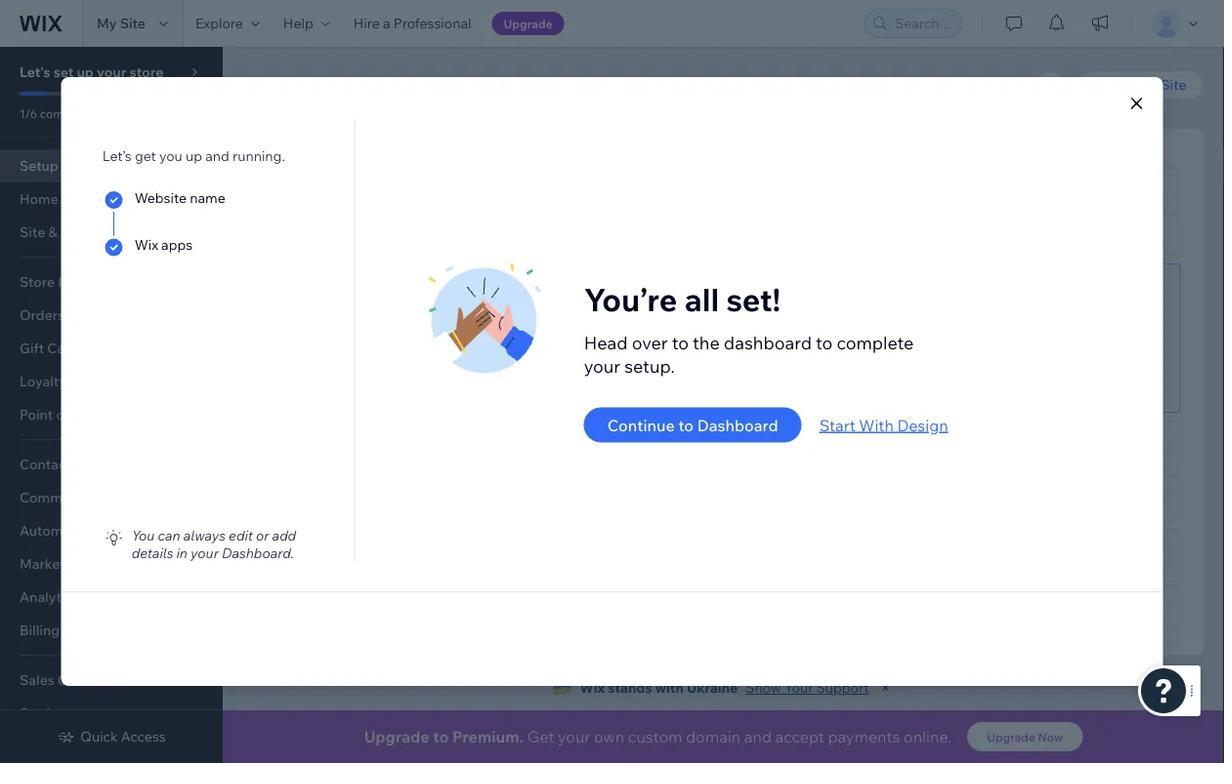 Task type: vqa. For each thing, say whether or not it's contained in the screenshot.
the top 'Subscribe' button
no



Task type: describe. For each thing, give the bounding box(es) containing it.
my
[[97, 15, 117, 32]]

your right get
[[558, 728, 590, 747]]

always
[[183, 528, 226, 545]]

and left secure
[[468, 322, 492, 339]]

ukraine
[[687, 680, 738, 697]]

automations
[[20, 523, 103, 540]]

details
[[132, 545, 173, 562]]

start with design button
[[819, 414, 948, 437]]

explore
[[195, 15, 243, 32]]

up inside "sidebar" element
[[77, 63, 94, 81]]

you
[[132, 528, 155, 545]]

let's go button
[[647, 356, 735, 385]]

accept
[[775, 728, 824, 747]]

to for continue to dashboard
[[678, 416, 694, 435]]

site for design site
[[1161, 76, 1186, 93]]

edit
[[229, 528, 253, 545]]

design site
[[1113, 76, 1186, 93]]

continue to dashboard
[[607, 416, 778, 435]]

2 vertical spatial domain
[[686, 728, 741, 747]]

dashboard.
[[222, 545, 294, 562]]

a for professional
[[383, 15, 390, 32]]

design your website
[[304, 545, 433, 562]]

point
[[20, 406, 53, 423]]

hire
[[353, 15, 380, 32]]

1/6
[[20, 106, 37, 121]]

your right update on the left top
[[355, 227, 383, 244]]

setup link
[[0, 149, 215, 183]]

set!
[[726, 279, 781, 319]]

your left website
[[352, 545, 381, 562]]

to left complete
[[816, 332, 833, 354]]

sale
[[72, 406, 100, 423]]

set up payment methods
[[304, 436, 465, 453]]

1 vertical spatial set
[[310, 156, 336, 178]]

upgrade now
[[987, 730, 1063, 745]]

with
[[859, 416, 894, 435]]

hire a professional link
[[342, 0, 483, 47]]

a for custom
[[363, 276, 371, 294]]

in for a
[[552, 322, 564, 339]]

show
[[746, 680, 781, 697]]

apps
[[161, 236, 193, 254]]

home
[[20, 190, 58, 208]]

website
[[134, 189, 187, 206]]

type
[[422, 227, 451, 244]]

start
[[819, 416, 856, 435]]

head
[[584, 332, 628, 354]]

2 vertical spatial a
[[567, 322, 574, 339]]

up left payment
[[329, 436, 346, 453]]

upgrade for upgrade to premium. get your own custom domain and accept payments online.
[[364, 728, 429, 747]]

own
[[594, 728, 624, 747]]

name
[[190, 189, 225, 206]]

upgrade for upgrade
[[504, 16, 553, 31]]

up left shipping
[[329, 490, 346, 508]]

help
[[283, 15, 313, 32]]

1/6 completed
[[20, 106, 99, 121]]

your
[[784, 680, 813, 697]]

help button
[[271, 0, 342, 47]]

access
[[121, 729, 166, 746]]

upgrade for upgrade now
[[987, 730, 1035, 745]]

set for set up shipping and delivery
[[304, 490, 326, 508]]

wix apps
[[134, 236, 193, 254]]

setup.
[[624, 356, 675, 378]]

set for set up payment methods
[[304, 436, 326, 453]]

your down the professional
[[404, 71, 463, 105]]

your inside "sidebar" element
[[97, 63, 126, 81]]

quick access
[[80, 729, 166, 746]]

clicks.
[[603, 322, 642, 339]]

you're
[[584, 279, 677, 319]]

complete
[[837, 332, 914, 354]]

website name
[[134, 189, 225, 206]]

automations link
[[0, 515, 215, 548]]

methods
[[409, 436, 465, 453]]

dashboard inside button
[[697, 416, 778, 435]]

you can always edit or add details in your dashboard.
[[132, 528, 296, 562]]

setup
[[20, 157, 58, 174]]

delivery
[[435, 490, 485, 508]]

website
[[384, 545, 433, 562]]

the
[[693, 332, 720, 354]]

point of sale
[[20, 406, 100, 423]]

show your support button
[[746, 680, 869, 698]]

secure
[[495, 322, 537, 339]]

settings
[[20, 705, 74, 722]]

my site
[[97, 15, 145, 32]]

online.
[[904, 728, 952, 747]]

let's
[[102, 148, 132, 165]]

can
[[158, 528, 180, 545]]

premium.
[[452, 728, 523, 747]]

your inside you can always edit or add details in your dashboard.
[[191, 545, 219, 562]]

domain for custom
[[426, 276, 475, 294]]

point of sale link
[[0, 399, 215, 432]]

welcome to your dashboard
[[243, 71, 613, 105]]

over
[[632, 332, 668, 354]]

support
[[816, 680, 869, 697]]



Task type: locate. For each thing, give the bounding box(es) containing it.
1 horizontal spatial custom
[[628, 728, 682, 747]]

it
[[540, 322, 549, 339]]

you're all set!
[[584, 279, 781, 319]]

0 vertical spatial let's
[[20, 63, 50, 81]]

store down my site
[[129, 63, 164, 81]]

sidebar element
[[0, 47, 223, 764]]

dashboard down go
[[697, 416, 778, 435]]

to left premium.
[[433, 728, 449, 747]]

1 vertical spatial store
[[407, 156, 451, 178]]

1 vertical spatial site
[[1161, 76, 1186, 93]]

1 horizontal spatial let's
[[266, 156, 306, 178]]

your down always
[[191, 545, 219, 562]]

get
[[527, 728, 554, 747]]

professional
[[393, 15, 471, 32]]

and left running.
[[205, 148, 229, 165]]

upgrade left now
[[987, 730, 1035, 745]]

stands
[[608, 680, 652, 697]]

0 vertical spatial site
[[120, 15, 145, 32]]

Search... field
[[889, 10, 955, 37]]

set
[[53, 63, 74, 81], [310, 156, 336, 178]]

and left the accept
[[744, 728, 772, 747]]

go
[[698, 361, 717, 379]]

hire a professional
[[353, 15, 471, 32]]

to left the
[[672, 332, 689, 354]]

0 vertical spatial store
[[129, 63, 164, 81]]

0 vertical spatial set
[[53, 63, 74, 81]]

let's set up your store inside "sidebar" element
[[20, 63, 164, 81]]

dashboard down upgrade button at top
[[469, 71, 613, 105]]

1 vertical spatial let's
[[266, 156, 306, 178]]

1 set from the top
[[304, 436, 326, 453]]

up up completed
[[77, 63, 94, 81]]

domain down 'ukraine'
[[686, 728, 741, 747]]

wix left the "apps"
[[134, 236, 158, 254]]

1 horizontal spatial design
[[897, 416, 948, 435]]

domain up find your perfect domain and secure it in a few clicks.
[[426, 276, 475, 294]]

in for your
[[176, 545, 188, 562]]

a
[[383, 15, 390, 32], [363, 276, 371, 294], [567, 322, 574, 339]]

0 horizontal spatial upgrade
[[364, 728, 429, 747]]

upgrade
[[504, 16, 553, 31], [364, 728, 429, 747], [987, 730, 1035, 745]]

perfect
[[367, 322, 413, 339]]

welcome
[[243, 71, 364, 105]]

1 vertical spatial custom
[[628, 728, 682, 747]]

let's left go
[[665, 361, 695, 379]]

set right running.
[[310, 156, 336, 178]]

0 horizontal spatial let's set up your store
[[20, 63, 164, 81]]

site for my site
[[120, 15, 145, 32]]

1 horizontal spatial a
[[383, 15, 390, 32]]

store
[[129, 63, 164, 81], [407, 156, 451, 178], [386, 227, 419, 244]]

1 vertical spatial wix
[[580, 680, 605, 697]]

let's go
[[665, 361, 717, 379]]

in down can
[[176, 545, 188, 562]]

0 vertical spatial set
[[304, 436, 326, 453]]

0 horizontal spatial in
[[176, 545, 188, 562]]

domain
[[426, 276, 475, 294], [416, 322, 464, 339], [686, 728, 741, 747]]

1 vertical spatial domain
[[416, 322, 464, 339]]

design site link
[[1078, 70, 1204, 100]]

2 set from the top
[[304, 490, 326, 508]]

find your perfect domain and secure it in a few clicks.
[[304, 322, 642, 339]]

upgrade button
[[492, 12, 564, 35]]

wix left stands
[[580, 680, 605, 697]]

your down head
[[584, 356, 620, 378]]

1 vertical spatial a
[[363, 276, 371, 294]]

to
[[370, 71, 397, 105], [672, 332, 689, 354], [816, 332, 833, 354], [678, 416, 694, 435], [433, 728, 449, 747]]

let's set up your store
[[20, 63, 164, 81], [266, 156, 451, 178]]

to for welcome to your dashboard
[[370, 71, 397, 105]]

upgrade left premium.
[[364, 728, 429, 747]]

2 horizontal spatial upgrade
[[987, 730, 1035, 745]]

0 vertical spatial dashboard
[[469, 71, 613, 105]]

1 horizontal spatial site
[[1161, 76, 1186, 93]]

site
[[120, 15, 145, 32], [1161, 76, 1186, 93]]

0 vertical spatial a
[[383, 15, 390, 32]]

domain for perfect
[[416, 322, 464, 339]]

set up 1/6 completed
[[53, 63, 74, 81]]

up
[[77, 63, 94, 81], [186, 148, 202, 165], [340, 156, 361, 178], [329, 436, 346, 453], [329, 490, 346, 508]]

design for design site
[[1113, 76, 1158, 93]]

few
[[577, 322, 600, 339]]

domain right perfect
[[416, 322, 464, 339]]

0 vertical spatial let's set up your store
[[20, 63, 164, 81]]

in right 'it'
[[552, 322, 564, 339]]

or
[[256, 528, 269, 545]]

0 vertical spatial wix
[[134, 236, 158, 254]]

up right you
[[186, 148, 202, 165]]

0 horizontal spatial dashboard
[[469, 71, 613, 105]]

quick access button
[[57, 729, 166, 746]]

1 vertical spatial let's set up your store
[[266, 156, 451, 178]]

0 horizontal spatial set
[[53, 63, 74, 81]]

0 vertical spatial domain
[[426, 276, 475, 294]]

your up 'update your store type'
[[365, 156, 403, 178]]

update your store type
[[304, 227, 451, 244]]

e.g., mystunningwebsite.com field
[[329, 357, 625, 384]]

find
[[304, 322, 332, 339]]

set
[[304, 436, 326, 453], [304, 490, 326, 508]]

update
[[304, 227, 352, 244]]

2 horizontal spatial a
[[567, 322, 574, 339]]

to down the hire
[[370, 71, 397, 105]]

wix
[[134, 236, 158, 254], [580, 680, 605, 697]]

2 horizontal spatial design
[[1113, 76, 1158, 93]]

1 horizontal spatial in
[[552, 322, 564, 339]]

add
[[272, 528, 296, 545]]

wix stands with ukraine show your support
[[580, 680, 869, 697]]

2 vertical spatial store
[[386, 227, 419, 244]]

let's up update on the left top
[[266, 156, 306, 178]]

set inside "sidebar" element
[[53, 63, 74, 81]]

2 horizontal spatial let's
[[665, 361, 695, 379]]

with
[[655, 680, 684, 697]]

let's set up your store up completed
[[20, 63, 164, 81]]

wix for wix stands with ukraine show your support
[[580, 680, 605, 697]]

store up type
[[407, 156, 451, 178]]

1 horizontal spatial wix
[[580, 680, 605, 697]]

your down my at left top
[[97, 63, 126, 81]]

to inside button
[[678, 416, 694, 435]]

let's get you up and running.
[[102, 148, 285, 165]]

1 horizontal spatial upgrade
[[504, 16, 553, 31]]

set up shipping and delivery
[[304, 490, 485, 508]]

connect
[[304, 276, 360, 294]]

let's set up your store up 'update your store type'
[[266, 156, 451, 178]]

of
[[56, 406, 69, 423]]

design inside start with design button
[[897, 416, 948, 435]]

dashboard
[[724, 332, 812, 354]]

upgrade to premium. get your own custom domain and accept payments online.
[[364, 728, 952, 747]]

to right continue
[[678, 416, 694, 435]]

0 vertical spatial custom
[[374, 276, 422, 294]]

custom
[[374, 276, 422, 294], [628, 728, 682, 747]]

0 horizontal spatial a
[[363, 276, 371, 294]]

set left shipping
[[304, 490, 326, 508]]

a right connect
[[363, 276, 371, 294]]

up up update on the left top
[[340, 156, 361, 178]]

0 vertical spatial in
[[552, 322, 564, 339]]

in inside you can always edit or add details in your dashboard.
[[176, 545, 188, 562]]

0 horizontal spatial custom
[[374, 276, 422, 294]]

0 horizontal spatial let's
[[20, 63, 50, 81]]

payments
[[828, 728, 900, 747]]

0 vertical spatial design
[[1113, 76, 1158, 93]]

set left payment
[[304, 436, 326, 453]]

and left delivery
[[407, 490, 431, 508]]

let's up "1/6"
[[20, 63, 50, 81]]

head over to the dashboard to complete your setup.
[[584, 332, 914, 378]]

running.
[[232, 148, 285, 165]]

connect a custom domain
[[304, 276, 475, 294]]

store left type
[[386, 227, 419, 244]]

quick
[[80, 729, 118, 746]]

1 horizontal spatial dashboard
[[697, 416, 778, 435]]

0 horizontal spatial site
[[120, 15, 145, 32]]

design for design your website
[[304, 545, 349, 562]]

completed
[[40, 106, 99, 121]]

settings link
[[0, 698, 215, 731]]

and
[[205, 148, 229, 165], [468, 322, 492, 339], [407, 490, 431, 508], [744, 728, 772, 747]]

a right the hire
[[383, 15, 390, 32]]

1 vertical spatial set
[[304, 490, 326, 508]]

1 horizontal spatial let's set up your store
[[266, 156, 451, 178]]

your
[[97, 63, 126, 81], [404, 71, 463, 105], [365, 156, 403, 178], [355, 227, 383, 244], [335, 322, 364, 339], [584, 356, 620, 378], [191, 545, 219, 562], [352, 545, 381, 562], [558, 728, 590, 747]]

2 vertical spatial design
[[304, 545, 349, 562]]

let's inside button
[[665, 361, 695, 379]]

a left the "few"
[[567, 322, 574, 339]]

continue to dashboard button
[[584, 408, 802, 443]]

to for upgrade to premium. get your own custom domain and accept payments online.
[[433, 728, 449, 747]]

all
[[685, 279, 719, 319]]

get
[[135, 148, 156, 165]]

wix for wix apps
[[134, 236, 158, 254]]

let's inside "sidebar" element
[[20, 63, 50, 81]]

1 vertical spatial in
[[176, 545, 188, 562]]

1 vertical spatial dashboard
[[697, 416, 778, 435]]

payment
[[349, 436, 405, 453]]

your inside head over to the dashboard to complete your setup.
[[584, 356, 620, 378]]

a inside the 'hire a professional' link
[[383, 15, 390, 32]]

custom right own
[[628, 728, 682, 747]]

2 vertical spatial let's
[[665, 361, 695, 379]]

1 horizontal spatial set
[[310, 156, 336, 178]]

upgrade now button
[[967, 723, 1083, 752]]

store inside "sidebar" element
[[129, 63, 164, 81]]

design
[[1113, 76, 1158, 93], [897, 416, 948, 435], [304, 545, 349, 562]]

your right find
[[335, 322, 364, 339]]

0 horizontal spatial design
[[304, 545, 349, 562]]

1 vertical spatial design
[[897, 416, 948, 435]]

custom up perfect
[[374, 276, 422, 294]]

upgrade right the professional
[[504, 16, 553, 31]]

shipping
[[349, 490, 404, 508]]

0 horizontal spatial wix
[[134, 236, 158, 254]]

continue
[[607, 416, 675, 435]]



